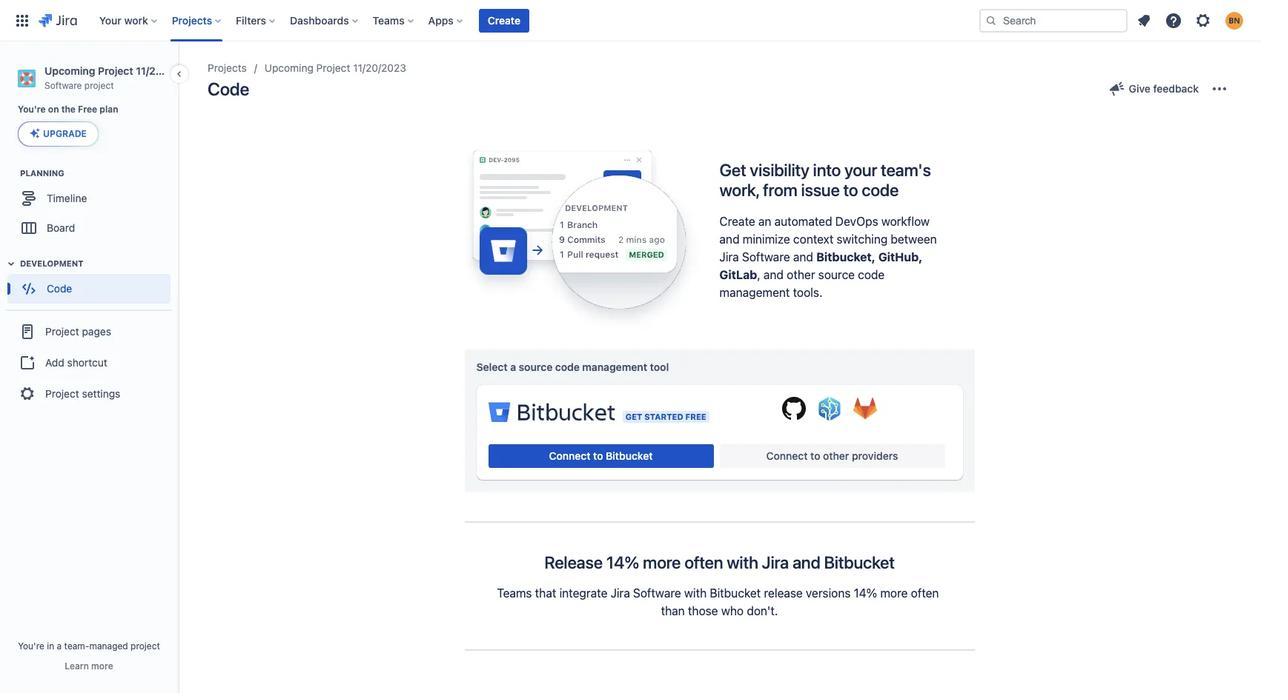 Task type: locate. For each thing, give the bounding box(es) containing it.
select a source code management tool
[[476, 361, 669, 374]]

get inside get visibility into your team's work, from issue to code
[[719, 160, 746, 180]]

1 horizontal spatial with
[[727, 553, 758, 573]]

upgrade
[[43, 128, 87, 140]]

jira up release
[[762, 553, 789, 573]]

0 vertical spatial jira
[[719, 250, 739, 264]]

create for create
[[488, 14, 520, 26]]

to inside 'button'
[[810, 450, 820, 463]]

0 horizontal spatial often
[[684, 553, 723, 573]]

0 horizontal spatial source
[[519, 361, 553, 374]]

code inside development group
[[47, 282, 72, 295]]

planning
[[20, 169, 64, 178]]

1 horizontal spatial teams
[[497, 587, 532, 601]]

visibility
[[750, 160, 809, 180]]

connect inside button
[[549, 450, 590, 463]]

get
[[719, 160, 746, 180], [626, 412, 642, 422]]

software
[[44, 80, 82, 91], [742, 250, 790, 264], [633, 587, 681, 601]]

0 vertical spatial teams
[[373, 14, 405, 26]]

management
[[719, 286, 790, 299], [582, 361, 647, 374]]

upcoming for upcoming project 11/20/2023 software project
[[44, 64, 95, 77]]

create
[[488, 14, 520, 26], [719, 215, 755, 228]]

1 horizontal spatial 14%
[[854, 587, 877, 601]]

project up plan
[[84, 80, 114, 91]]

create button
[[479, 9, 529, 32]]

software up than
[[633, 587, 681, 601]]

14% right versions
[[854, 587, 877, 601]]

1 you're from the top
[[18, 104, 46, 115]]

appswitcher icon image
[[13, 11, 31, 29]]

free
[[685, 412, 706, 422]]

and
[[719, 233, 740, 246], [793, 250, 813, 264], [764, 268, 784, 282], [792, 553, 820, 573]]

1 vertical spatial code
[[47, 282, 72, 295]]

banner
[[0, 0, 1261, 42]]

source right select
[[519, 361, 553, 374]]

11/20/2023 for upcoming project 11/20/2023
[[353, 62, 406, 74]]

create right apps popup button
[[488, 14, 520, 26]]

bitbucket image
[[488, 397, 615, 427], [488, 397, 615, 427]]

issue
[[801, 180, 840, 200]]

1 vertical spatial software
[[742, 250, 790, 264]]

other left providers
[[823, 450, 849, 463]]

0 vertical spatial source
[[818, 268, 855, 282]]

0 vertical spatial software
[[44, 80, 82, 91]]

you're left on
[[18, 104, 46, 115]]

tools.
[[793, 286, 823, 299]]

jira right 'integrate' at the left of the page
[[611, 587, 630, 601]]

0 horizontal spatial with
[[684, 587, 707, 601]]

more right versions
[[880, 587, 908, 601]]

teams that integrate jira software with bitbucket release versions 14% more often than those who don't.
[[497, 587, 942, 619]]

1 connect from the left
[[549, 450, 590, 463]]

0 vertical spatial create
[[488, 14, 520, 26]]

bitbucket up versions
[[824, 553, 895, 573]]

2 horizontal spatial more
[[880, 587, 908, 601]]

project
[[84, 80, 114, 91], [131, 641, 160, 652]]

get for get visibility into your team's work, from issue to code
[[719, 160, 746, 180]]

1 vertical spatial get
[[626, 412, 642, 422]]

bitbucket
[[606, 450, 653, 463], [824, 553, 895, 573], [710, 587, 761, 601]]

you're left "in"
[[18, 641, 44, 652]]

2 you're from the top
[[18, 641, 44, 652]]

source
[[818, 268, 855, 282], [519, 361, 553, 374]]

teams for teams that integrate jira software with bitbucket release versions 14% more often than those who don't.
[[497, 587, 532, 601]]

2 connect from the left
[[766, 450, 808, 463]]

11/20/2023 for upcoming project 11/20/2023 software project
[[136, 64, 192, 77]]

project
[[316, 62, 350, 74], [98, 64, 133, 77], [45, 325, 79, 338], [45, 388, 79, 400]]

bitbucket, github, gitlab
[[719, 250, 922, 282]]

0 horizontal spatial create
[[488, 14, 520, 26]]

1 horizontal spatial management
[[719, 286, 790, 299]]

0 vertical spatial code
[[208, 79, 249, 99]]

software inside upcoming project 11/20/2023 software project
[[44, 80, 82, 91]]

2 vertical spatial software
[[633, 587, 681, 601]]

your profile and settings image
[[1225, 11, 1243, 29]]

11/20/2023
[[353, 62, 406, 74], [136, 64, 192, 77]]

1 horizontal spatial source
[[818, 268, 855, 282]]

teams
[[373, 14, 405, 26], [497, 587, 532, 601]]

code
[[862, 180, 899, 200], [858, 268, 885, 282], [555, 361, 580, 374]]

upcoming
[[265, 62, 314, 74], [44, 64, 95, 77]]

bitbucket down started
[[606, 450, 653, 463]]

notifications image
[[1135, 11, 1153, 29]]

0 horizontal spatial other
[[787, 268, 815, 282]]

project right managed
[[131, 641, 160, 652]]

more inside 'teams that integrate jira software with bitbucket release versions 14% more often than those who don't.'
[[880, 587, 908, 601]]

often inside 'teams that integrate jira software with bitbucket release versions 14% more often than those who don't.'
[[911, 587, 939, 601]]

get left started
[[626, 412, 642, 422]]

2 vertical spatial jira
[[611, 587, 630, 601]]

other inside connect to other providers 'button'
[[823, 450, 849, 463]]

projects right work
[[172, 14, 212, 26]]

more up than
[[643, 553, 681, 573]]

0 vertical spatial with
[[727, 553, 758, 573]]

get started free
[[626, 412, 706, 422]]

to inside button
[[593, 450, 603, 463]]

1 vertical spatial teams
[[497, 587, 532, 601]]

0 vertical spatial you're
[[18, 104, 46, 115]]

1 vertical spatial code
[[858, 268, 885, 282]]

upcoming down dashboards
[[265, 62, 314, 74]]

0 horizontal spatial software
[[44, 80, 82, 91]]

14%
[[606, 553, 639, 573], [854, 587, 877, 601]]

teams inside 'teams that integrate jira software with bitbucket release versions 14% more often than those who don't.'
[[497, 587, 532, 601]]

jira inside the create an automated devops workflow and minimize context switching between jira software and
[[719, 250, 739, 264]]

bitbucket up the who
[[710, 587, 761, 601]]

0 horizontal spatial 14%
[[606, 553, 639, 573]]

management down ,
[[719, 286, 790, 299]]

bitbucket inside button
[[606, 450, 653, 463]]

development image
[[2, 255, 20, 273]]

software up you're on the free plan
[[44, 80, 82, 91]]

release 14% more often with jira and bitbucket
[[544, 553, 895, 573]]

upcoming up the
[[44, 64, 95, 77]]

0 vertical spatial a
[[510, 361, 516, 374]]

to inside get visibility into your team's work, from issue to code
[[843, 180, 858, 200]]

0 horizontal spatial get
[[626, 412, 642, 422]]

1 horizontal spatial more
[[643, 553, 681, 573]]

0 vertical spatial 14%
[[606, 553, 639, 573]]

you're
[[18, 104, 46, 115], [18, 641, 44, 652]]

jira image
[[39, 11, 77, 29], [39, 11, 77, 29]]

with up 'teams that integrate jira software with bitbucket release versions 14% more often than those who don't.'
[[727, 553, 758, 573]]

a right select
[[510, 361, 516, 374]]

settings
[[82, 388, 120, 400]]

1 horizontal spatial bitbucket
[[710, 587, 761, 601]]

source down bitbucket,
[[818, 268, 855, 282]]

14% right release
[[606, 553, 639, 573]]

often
[[684, 553, 723, 573], [911, 587, 939, 601]]

get up work,
[[719, 160, 746, 180]]

0 horizontal spatial teams
[[373, 14, 405, 26]]

projects inside projects popup button
[[172, 14, 212, 26]]

project up 'add'
[[45, 325, 79, 338]]

0 horizontal spatial code
[[47, 282, 72, 295]]

11/20/2023 inside the 'upcoming project 11/20/2023' link
[[353, 62, 406, 74]]

from
[[763, 180, 797, 200]]

0 vertical spatial more
[[643, 553, 681, 573]]

get visibility into your team's work, from issue to code
[[719, 160, 931, 200]]

1 vertical spatial more
[[880, 587, 908, 601]]

banner containing your work
[[0, 0, 1261, 42]]

1 horizontal spatial a
[[510, 361, 516, 374]]

1 vertical spatial a
[[57, 641, 62, 652]]

software inside the create an automated devops workflow and minimize context switching between jira software and
[[742, 250, 790, 264]]

11/20/2023 down teams "popup button" at the top of page
[[353, 62, 406, 74]]

connect for connect to other providers
[[766, 450, 808, 463]]

code link
[[7, 275, 171, 304]]

1 vertical spatial create
[[719, 215, 755, 228]]

jira inside 'teams that integrate jira software with bitbucket release versions 14% more often than those who don't.'
[[611, 587, 630, 601]]

1 horizontal spatial project
[[131, 641, 160, 652]]

primary element
[[9, 0, 979, 41]]

management left tool
[[582, 361, 647, 374]]

1 vertical spatial 14%
[[854, 587, 877, 601]]

0 horizontal spatial more
[[91, 661, 113, 672]]

you're on the free plan
[[18, 104, 118, 115]]

code
[[208, 79, 249, 99], [47, 282, 72, 295]]

code down "development"
[[47, 282, 72, 295]]

1 horizontal spatial code
[[208, 79, 249, 99]]

teams inside teams "popup button"
[[373, 14, 405, 26]]

group
[[6, 310, 172, 415]]

0 horizontal spatial upcoming
[[44, 64, 95, 77]]

0 horizontal spatial jira
[[611, 587, 630, 601]]

2 horizontal spatial to
[[843, 180, 858, 200]]

0 vertical spatial get
[[719, 160, 746, 180]]

create inside the create an automated devops workflow and minimize context switching between jira software and
[[719, 215, 755, 228]]

0 horizontal spatial to
[[593, 450, 603, 463]]

projects button
[[167, 9, 227, 32]]

jira
[[719, 250, 739, 264], [762, 553, 789, 573], [611, 587, 630, 601]]

2 vertical spatial more
[[91, 661, 113, 672]]

connect to bitbucket button
[[488, 445, 714, 469]]

with up those at the right
[[684, 587, 707, 601]]

1 horizontal spatial software
[[633, 587, 681, 601]]

automated
[[774, 215, 832, 228]]

create left the an on the right of the page
[[719, 215, 755, 228]]

more image
[[1211, 80, 1228, 98]]

who
[[721, 605, 744, 619]]

with
[[727, 553, 758, 573], [684, 587, 707, 601]]

apps
[[428, 14, 454, 26]]

1 horizontal spatial connect
[[766, 450, 808, 463]]

connect
[[549, 450, 590, 463], [766, 450, 808, 463]]

teams left apps
[[373, 14, 405, 26]]

other inside , and other source code management tools.
[[787, 268, 815, 282]]

1 vertical spatial other
[[823, 450, 849, 463]]

1 horizontal spatial get
[[719, 160, 746, 180]]

context
[[793, 233, 833, 246]]

you're for you're on the free plan
[[18, 104, 46, 115]]

0 vertical spatial code
[[862, 180, 899, 200]]

create inside button
[[488, 14, 520, 26]]

projects down filters
[[208, 62, 247, 74]]

1 vertical spatial projects
[[208, 62, 247, 74]]

Search field
[[979, 9, 1128, 32]]

other for to
[[823, 450, 849, 463]]

2 horizontal spatial software
[[742, 250, 790, 264]]

2 vertical spatial bitbucket
[[710, 587, 761, 601]]

a right "in"
[[57, 641, 62, 652]]

1 horizontal spatial other
[[823, 450, 849, 463]]

to
[[843, 180, 858, 200], [593, 450, 603, 463], [810, 450, 820, 463]]

1 vertical spatial bitbucket
[[824, 553, 895, 573]]

1 horizontal spatial create
[[719, 215, 755, 228]]

software down minimize
[[742, 250, 790, 264]]

0 vertical spatial project
[[84, 80, 114, 91]]

1 horizontal spatial to
[[810, 450, 820, 463]]

0 vertical spatial management
[[719, 286, 790, 299]]

project down 'add'
[[45, 388, 79, 400]]

management inside , and other source code management tools.
[[719, 286, 790, 299]]

started
[[644, 412, 683, 422]]

1 horizontal spatial upcoming
[[265, 62, 314, 74]]

0 vertical spatial other
[[787, 268, 815, 282]]

11/20/2023 inside upcoming project 11/20/2023 software project
[[136, 64, 192, 77]]

connect to other providers
[[766, 450, 898, 463]]

1 horizontal spatial 11/20/2023
[[353, 62, 406, 74]]

and up gitlab
[[719, 233, 740, 246]]

source inside , and other source code management tools.
[[818, 268, 855, 282]]

project up plan
[[98, 64, 133, 77]]

1 vertical spatial with
[[684, 587, 707, 601]]

0 horizontal spatial 11/20/2023
[[136, 64, 192, 77]]

and right ,
[[764, 268, 784, 282]]

0 horizontal spatial connect
[[549, 450, 590, 463]]

jira up gitlab
[[719, 250, 739, 264]]

0 horizontal spatial project
[[84, 80, 114, 91]]

teams left that
[[497, 587, 532, 601]]

1 vertical spatial you're
[[18, 641, 44, 652]]

connect inside 'button'
[[766, 450, 808, 463]]

project pages
[[45, 325, 111, 338]]

upcoming inside upcoming project 11/20/2023 software project
[[44, 64, 95, 77]]

code inside , and other source code management tools.
[[858, 268, 885, 282]]

1 vertical spatial jira
[[762, 553, 789, 573]]

other up tools.
[[787, 268, 815, 282]]

0 horizontal spatial bitbucket
[[606, 450, 653, 463]]

1 horizontal spatial jira
[[719, 250, 739, 264]]

1 vertical spatial management
[[582, 361, 647, 374]]

filters
[[236, 14, 266, 26]]

more down managed
[[91, 661, 113, 672]]

managed
[[89, 641, 128, 652]]

switching
[[837, 233, 888, 246]]

0 vertical spatial projects
[[172, 14, 212, 26]]

11/20/2023 down work
[[136, 64, 192, 77]]

1 horizontal spatial often
[[911, 587, 939, 601]]

1 vertical spatial source
[[519, 361, 553, 374]]

shortcut
[[67, 357, 107, 369]]

1 vertical spatial project
[[131, 641, 160, 652]]

1 vertical spatial often
[[911, 587, 939, 601]]

code down "projects" link
[[208, 79, 249, 99]]

0 vertical spatial bitbucket
[[606, 450, 653, 463]]

teams for teams
[[373, 14, 405, 26]]



Task type: vqa. For each thing, say whether or not it's contained in the screenshot.
Projects corresponding to projects link
yes



Task type: describe. For each thing, give the bounding box(es) containing it.
into
[[813, 160, 841, 180]]

more inside button
[[91, 661, 113, 672]]

project down dashboards dropdown button
[[316, 62, 350, 74]]

planning group
[[7, 168, 177, 248]]

dashboards button
[[285, 9, 364, 32]]

tool
[[650, 361, 669, 374]]

filters button
[[231, 9, 281, 32]]

2 horizontal spatial bitbucket
[[824, 553, 895, 573]]

connect for connect to bitbucket
[[549, 450, 590, 463]]

board
[[47, 222, 75, 234]]

development
[[20, 259, 83, 269]]

other for and
[[787, 268, 815, 282]]

with inside 'teams that integrate jira software with bitbucket release versions 14% more often than those who don't.'
[[684, 587, 707, 601]]

on
[[48, 104, 59, 115]]

learn more button
[[65, 661, 113, 673]]

connect to bitbucket
[[549, 450, 653, 463]]

you're for you're in a team-managed project
[[18, 641, 44, 652]]

upcoming for upcoming project 11/20/2023
[[265, 62, 314, 74]]

project pages link
[[6, 316, 172, 349]]

in
[[47, 641, 54, 652]]

team-
[[64, 641, 89, 652]]

you're in a team-managed project
[[18, 641, 160, 652]]

2 vertical spatial code
[[555, 361, 580, 374]]

between
[[891, 233, 937, 246]]

add shortcut
[[45, 357, 107, 369]]

projects link
[[208, 59, 247, 77]]

select
[[476, 361, 508, 374]]

upcoming project 11/20/2023 software project
[[44, 64, 192, 91]]

create for create an automated devops workflow and minimize context switching between jira software and
[[719, 215, 755, 228]]

github,
[[878, 250, 922, 264]]

to for connect to bitbucket
[[593, 450, 603, 463]]

upgrade button
[[19, 123, 98, 146]]

an
[[758, 215, 771, 228]]

release
[[764, 587, 803, 601]]

give
[[1129, 82, 1150, 95]]

that
[[535, 587, 556, 601]]

give feedback button
[[1099, 77, 1208, 101]]

workflow
[[881, 215, 930, 228]]

search image
[[985, 14, 997, 26]]

your
[[99, 14, 121, 26]]

connect to other providers button
[[719, 445, 945, 469]]

and up versions
[[792, 553, 820, 573]]

minimize
[[743, 233, 790, 246]]

projects for projects popup button
[[172, 14, 212, 26]]

work
[[124, 14, 148, 26]]

dashboards
[[290, 14, 349, 26]]

upcoming project 11/20/2023
[[265, 62, 406, 74]]

devops
[[835, 215, 878, 228]]

0 horizontal spatial management
[[582, 361, 647, 374]]

pages
[[82, 325, 111, 338]]

those
[[688, 605, 718, 619]]

,
[[757, 268, 760, 282]]

feedback
[[1153, 82, 1199, 95]]

add shortcut button
[[6, 349, 172, 378]]

bitbucket,
[[816, 250, 876, 264]]

add
[[45, 357, 64, 369]]

14% inside 'teams that integrate jira software with bitbucket release versions 14% more often than those who don't.'
[[854, 587, 877, 601]]

projects for "projects" link
[[208, 62, 247, 74]]

project settings link
[[6, 378, 172, 411]]

apps button
[[424, 9, 468, 32]]

to for connect to other providers
[[810, 450, 820, 463]]

settings image
[[1194, 11, 1212, 29]]

bitbucket inside 'teams that integrate jira software with bitbucket release versions 14% more often than those who don't.'
[[710, 587, 761, 601]]

and inside , and other source code management tools.
[[764, 268, 784, 282]]

board link
[[7, 214, 171, 243]]

work,
[[719, 180, 759, 200]]

than
[[661, 605, 685, 619]]

planning image
[[2, 165, 20, 183]]

gitlab
[[719, 268, 757, 282]]

code inside get visibility into your team's work, from issue to code
[[862, 180, 899, 200]]

and down context
[[793, 250, 813, 264]]

your
[[844, 160, 877, 180]]

project settings
[[45, 388, 120, 400]]

learn more
[[65, 661, 113, 672]]

team's
[[881, 160, 931, 180]]

2 horizontal spatial jira
[[762, 553, 789, 573]]

free
[[78, 104, 97, 115]]

providers
[[852, 450, 898, 463]]

create an automated devops workflow and minimize context switching between jira software and
[[719, 215, 937, 264]]

software inside 'teams that integrate jira software with bitbucket release versions 14% more often than those who don't.'
[[633, 587, 681, 601]]

the
[[61, 104, 76, 115]]

versions
[[806, 587, 851, 601]]

your work button
[[95, 9, 163, 32]]

group containing project pages
[[6, 310, 172, 415]]

give feedback
[[1129, 82, 1199, 95]]

help image
[[1165, 11, 1182, 29]]

0 horizontal spatial a
[[57, 641, 62, 652]]

timeline
[[47, 192, 87, 205]]

release
[[544, 553, 603, 573]]

learn
[[65, 661, 89, 672]]

teams button
[[368, 9, 419, 32]]

plan
[[100, 104, 118, 115]]

get for get started free
[[626, 412, 642, 422]]

your work
[[99, 14, 148, 26]]

development group
[[7, 258, 177, 309]]

project inside upcoming project 11/20/2023 software project
[[84, 80, 114, 91]]

upcoming project 11/20/2023 link
[[265, 59, 406, 77]]

integrate
[[559, 587, 607, 601]]

timeline link
[[7, 184, 171, 214]]

0 vertical spatial often
[[684, 553, 723, 573]]

, and other source code management tools.
[[719, 268, 885, 299]]

project inside upcoming project 11/20/2023 software project
[[98, 64, 133, 77]]

don't.
[[747, 605, 778, 619]]



